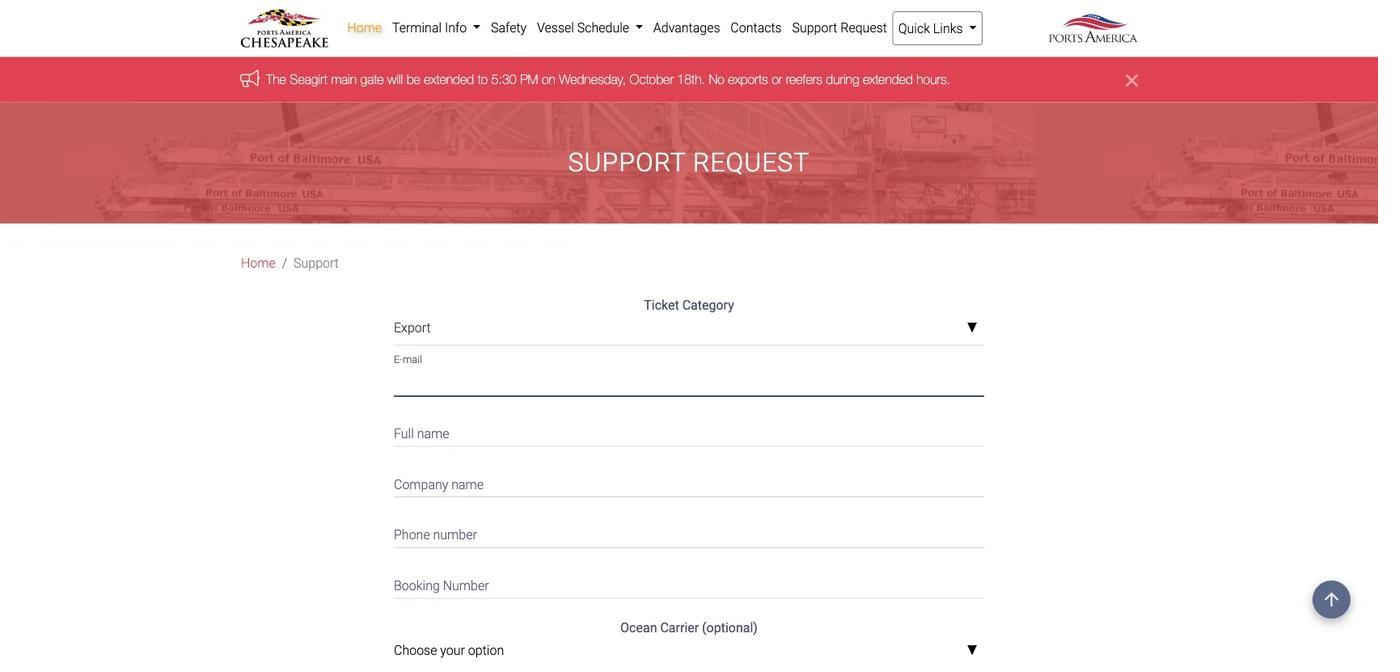 Task type: locate. For each thing, give the bounding box(es) containing it.
2 vertical spatial support
[[294, 256, 339, 271]]

request
[[841, 20, 888, 35], [694, 147, 810, 178]]

(optional)
[[703, 621, 758, 636]]

during
[[826, 71, 860, 87]]

advantages
[[654, 20, 721, 35]]

exports
[[729, 71, 769, 87]]

vessel schedule
[[537, 20, 633, 35]]

mail
[[403, 354, 422, 366]]

1 horizontal spatial name
[[452, 477, 484, 492]]

1 horizontal spatial extended
[[863, 71, 914, 87]]

1 vertical spatial home
[[241, 256, 276, 271]]

0 vertical spatial support request
[[793, 20, 888, 35]]

0 horizontal spatial name
[[417, 426, 450, 442]]

no
[[709, 71, 725, 87]]

advantages link
[[649, 11, 726, 44]]

name right full
[[417, 426, 450, 442]]

0 vertical spatial ▼
[[967, 322, 978, 335]]

0 vertical spatial request
[[841, 20, 888, 35]]

number
[[433, 528, 477, 543]]

1 horizontal spatial home link
[[342, 11, 387, 44]]

safety
[[491, 20, 527, 35]]

name right company
[[452, 477, 484, 492]]

0 horizontal spatial extended
[[424, 71, 474, 87]]

schedule
[[578, 20, 630, 35]]

choose your option
[[394, 643, 504, 659]]

wednesday,
[[559, 71, 626, 87]]

october
[[630, 71, 674, 87]]

pm
[[520, 71, 539, 87]]

support request
[[793, 20, 888, 35], [569, 147, 810, 178]]

0 horizontal spatial request
[[694, 147, 810, 178]]

terminal info link
[[387, 11, 486, 44]]

extended left to
[[424, 71, 474, 87]]

1 vertical spatial ▼
[[967, 644, 978, 658]]

main
[[331, 71, 357, 87]]

0 horizontal spatial home link
[[241, 254, 276, 273]]

extended right during
[[863, 71, 914, 87]]

extended
[[424, 71, 474, 87], [863, 71, 914, 87]]

2 horizontal spatial support
[[793, 20, 838, 35]]

e-mail
[[394, 354, 422, 366]]

home
[[347, 20, 382, 35], [241, 256, 276, 271]]

▼
[[967, 322, 978, 335], [967, 644, 978, 658]]

e-
[[394, 354, 403, 366]]

go to top image
[[1313, 581, 1351, 619]]

option
[[468, 643, 504, 659]]

1 horizontal spatial home
[[347, 20, 382, 35]]

company
[[394, 477, 449, 492]]

0 vertical spatial name
[[417, 426, 450, 442]]

name
[[417, 426, 450, 442], [452, 477, 484, 492]]

0 horizontal spatial home
[[241, 256, 276, 271]]

2 extended from the left
[[863, 71, 914, 87]]

the seagirt main gate will be extended to 5:30 pm on wednesday, october 18th.  no exports or reefers during extended hours.
[[266, 71, 951, 87]]

booking number
[[394, 578, 489, 594]]

1 vertical spatial request
[[694, 147, 810, 178]]

support
[[793, 20, 838, 35], [569, 147, 686, 178], [294, 256, 339, 271]]

▼ for choose your option
[[967, 644, 978, 658]]

the seagirt main gate will be extended to 5:30 pm on wednesday, october 18th.  no exports or reefers during extended hours. alert
[[0, 57, 1379, 102]]

18th.
[[678, 71, 706, 87]]

home link
[[342, 11, 387, 44], [241, 254, 276, 273]]

ticket
[[644, 298, 680, 313]]

seagirt
[[290, 71, 328, 87]]

0 vertical spatial home
[[347, 20, 382, 35]]

Phone number text field
[[394, 517, 985, 549]]

1 vertical spatial name
[[452, 477, 484, 492]]

1 ▼ from the top
[[967, 322, 978, 335]]

number
[[443, 578, 489, 594]]

E-mail email field
[[394, 365, 985, 397]]

vessel schedule link
[[532, 11, 649, 44]]

1 horizontal spatial request
[[841, 20, 888, 35]]

1 vertical spatial support
[[569, 147, 686, 178]]

name for company name
[[452, 477, 484, 492]]

0 vertical spatial support
[[793, 20, 838, 35]]

home for the topmost home link
[[347, 20, 382, 35]]

ocean
[[621, 621, 658, 636]]

2 ▼ from the top
[[967, 644, 978, 658]]

full name
[[394, 426, 450, 442]]



Task type: vqa. For each thing, say whether or not it's contained in the screenshot.
required,
no



Task type: describe. For each thing, give the bounding box(es) containing it.
full
[[394, 426, 414, 442]]

export
[[394, 320, 431, 336]]

the seagirt main gate will be extended to 5:30 pm on wednesday, october 18th.  no exports or reefers during extended hours. link
[[266, 71, 951, 87]]

reefers
[[786, 71, 823, 87]]

▼ for export
[[967, 322, 978, 335]]

ticket category
[[644, 298, 735, 313]]

be
[[407, 71, 421, 87]]

terminal
[[392, 20, 442, 35]]

links
[[934, 21, 964, 36]]

the
[[266, 71, 286, 87]]

close image
[[1127, 70, 1139, 89]]

carrier
[[661, 621, 699, 636]]

Booking Number text field
[[394, 568, 985, 599]]

0 horizontal spatial support
[[294, 256, 339, 271]]

0 vertical spatial home link
[[342, 11, 387, 44]]

or
[[772, 71, 783, 87]]

phone
[[394, 528, 430, 543]]

name for full name
[[417, 426, 450, 442]]

vessel
[[537, 20, 574, 35]]

booking
[[394, 578, 440, 594]]

contacts
[[731, 20, 782, 35]]

1 horizontal spatial support
[[569, 147, 686, 178]]

5:30
[[492, 71, 517, 87]]

1 vertical spatial support request
[[569, 147, 810, 178]]

gate
[[361, 71, 384, 87]]

terminal info
[[392, 20, 470, 35]]

bullhorn image
[[240, 70, 266, 87]]

to
[[478, 71, 488, 87]]

1 extended from the left
[[424, 71, 474, 87]]

info
[[445, 20, 467, 35]]

quick links link
[[893, 11, 983, 45]]

company name
[[394, 477, 484, 492]]

quick links
[[899, 21, 967, 36]]

choose
[[394, 643, 437, 659]]

phone number
[[394, 528, 477, 543]]

request inside support request link
[[841, 20, 888, 35]]

your
[[441, 643, 465, 659]]

contacts link
[[726, 11, 787, 44]]

will
[[388, 71, 403, 87]]

hours.
[[917, 71, 951, 87]]

Full name text field
[[394, 416, 985, 447]]

ocean carrier (optional)
[[621, 621, 758, 636]]

quick
[[899, 21, 931, 36]]

category
[[683, 298, 735, 313]]

home for the bottom home link
[[241, 256, 276, 271]]

on
[[542, 71, 556, 87]]

1 vertical spatial home link
[[241, 254, 276, 273]]

support request link
[[787, 11, 893, 44]]

safety link
[[486, 11, 532, 44]]

Company name text field
[[394, 467, 985, 498]]



